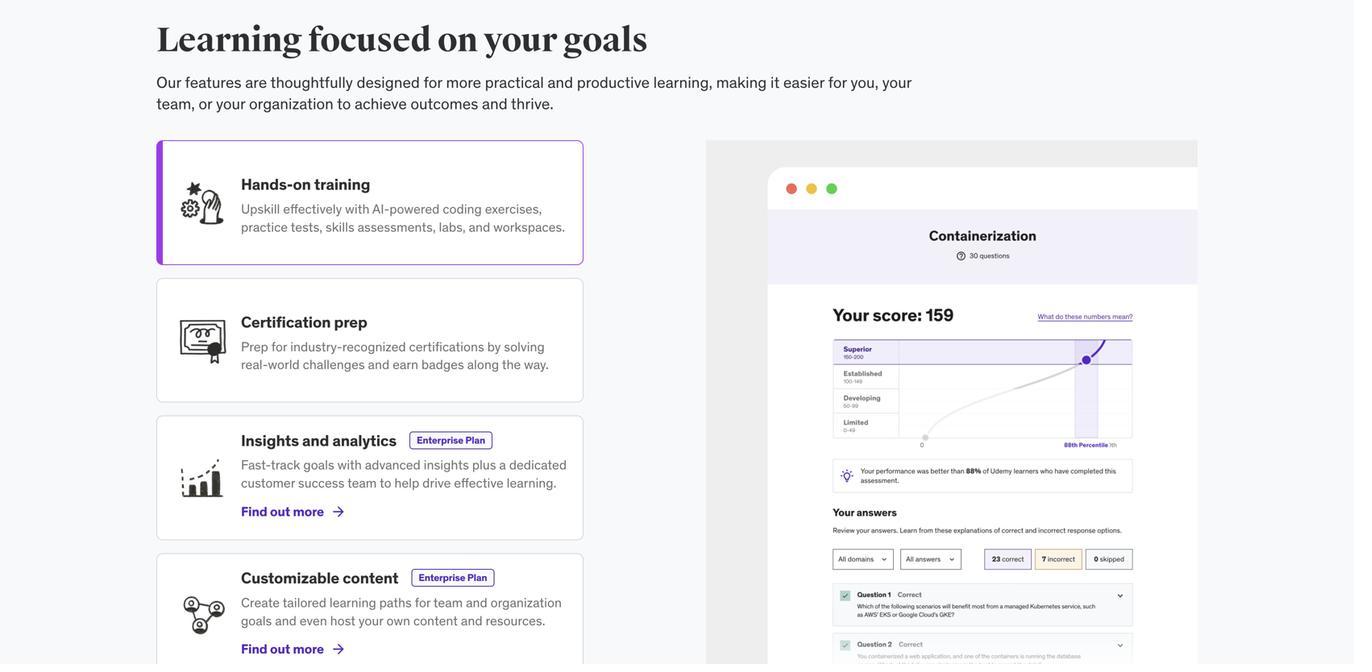 Task type: describe. For each thing, give the bounding box(es) containing it.
to inside our features are thoughtfully designed for more practical and productive learning, making it easier for you, your team, or your organization to achieve outcomes and thrive.
[[337, 94, 351, 113]]

recognized
[[343, 338, 406, 355]]

insights and analytics
[[241, 431, 397, 450]]

with inside 'hands-on training upskill effectively with ai-powered coding exercises, practice tests, skills assessments, labs, and workspaces.'
[[345, 201, 370, 217]]

find out more for customizable
[[241, 641, 324, 658]]

plan for insights and analytics
[[466, 434, 485, 447]]

learning.
[[507, 475, 557, 492]]

organization inside the create tailored learning paths for team and organization goals and even host your own content and resources.
[[491, 595, 562, 611]]

certification
[[241, 312, 331, 332]]

hands-on training upskill effectively with ai-powered coding exercises, practice tests, skills assessments, labs, and workspaces.
[[241, 175, 565, 235]]

badges
[[422, 357, 464, 373]]

create tailored learning paths for team and organization goals and even host your own content and resources.
[[241, 595, 562, 629]]

find out more for insights
[[241, 503, 324, 520]]

customizable
[[241, 569, 340, 588]]

out for customizable
[[270, 641, 290, 658]]

way.
[[524, 357, 549, 373]]

find out more link for insights
[[241, 493, 347, 531]]

hands-
[[241, 175, 293, 194]]

advanced
[[365, 457, 421, 473]]

fast-
[[241, 457, 271, 473]]

prep
[[241, 338, 268, 355]]

customer
[[241, 475, 295, 492]]

hands-on training tab
[[156, 140, 584, 265]]

certifications
[[409, 338, 484, 355]]

organization inside our features are thoughtfully designed for more practical and productive learning, making it easier for you, your team, or your organization to achieve outcomes and thrive.
[[249, 94, 334, 113]]

skills
[[326, 219, 355, 235]]

your right "you,"
[[883, 72, 912, 92]]

with inside fast-track goals with advanced insights plus a dedicated customer success team to help drive effective learning.
[[338, 457, 362, 473]]

focused
[[308, 19, 432, 61]]

enterprise plan for insights and analytics
[[417, 434, 485, 447]]

exercises,
[[485, 201, 542, 217]]

create
[[241, 595, 280, 611]]

assessments,
[[358, 219, 436, 235]]

and inside 'hands-on training upskill effectively with ai-powered coding exercises, practice tests, skills assessments, labs, and workspaces.'
[[469, 219, 491, 235]]

for left "you,"
[[829, 72, 847, 92]]

our
[[156, 72, 181, 92]]

effective
[[454, 475, 504, 492]]

2 horizontal spatial goals
[[563, 19, 648, 61]]

out for insights
[[270, 503, 290, 520]]

more for insights and analytics
[[293, 503, 324, 520]]

effectively
[[283, 201, 342, 217]]

solving
[[504, 338, 545, 355]]

insights
[[424, 457, 469, 473]]

learning
[[330, 595, 376, 611]]

by
[[488, 338, 501, 355]]

small image for content
[[331, 642, 347, 658]]

team,
[[156, 94, 195, 113]]

and down tailored
[[275, 613, 297, 629]]

to inside fast-track goals with advanced insights plus a dedicated customer success team to help drive effective learning.
[[380, 475, 392, 492]]

our features are thoughtfully designed for more practical and productive learning, making it easier for you, your team, or your organization to achieve outcomes and thrive.
[[156, 72, 912, 113]]

success
[[298, 475, 345, 492]]

productive
[[577, 72, 650, 92]]

practical
[[485, 72, 544, 92]]

insights and analytics tab
[[156, 416, 584, 541]]

find for customizable
[[241, 641, 267, 658]]

easier
[[784, 72, 825, 92]]

plus
[[472, 457, 496, 473]]

customizable content
[[241, 569, 399, 588]]

on inside 'hands-on training upskill effectively with ai-powered coding exercises, practice tests, skills assessments, labs, and workspaces.'
[[293, 175, 311, 194]]

even
[[300, 613, 327, 629]]

designed
[[357, 72, 420, 92]]

earn
[[393, 357, 419, 373]]

achieve
[[355, 94, 407, 113]]

the
[[502, 357, 521, 373]]

goals inside the create tailored learning paths for team and organization goals and even host your own content and resources.
[[241, 613, 272, 629]]

analytics
[[333, 431, 397, 450]]

track
[[271, 457, 300, 473]]

and left resources. on the bottom
[[461, 613, 483, 629]]



Task type: vqa. For each thing, say whether or not it's contained in the screenshot.
Enterprise within the Insights And Analytics tab
yes



Task type: locate. For each thing, give the bounding box(es) containing it.
features
[[185, 72, 242, 92]]

own
[[387, 613, 411, 629]]

and down practical
[[482, 94, 508, 113]]

small image down host
[[331, 642, 347, 658]]

0 horizontal spatial organization
[[249, 94, 334, 113]]

enterprise inside insights and analytics tab
[[417, 434, 464, 447]]

or
[[199, 94, 212, 113]]

find for insights
[[241, 503, 267, 520]]

1 find out more link from the top
[[241, 493, 347, 531]]

2 vertical spatial more
[[293, 641, 324, 658]]

0 vertical spatial find out more link
[[241, 493, 347, 531]]

plan
[[466, 434, 485, 447], [468, 572, 487, 584]]

plan inside customizable content tab
[[468, 572, 487, 584]]

insights
[[241, 431, 299, 450]]

2 find out more link from the top
[[241, 630, 347, 665]]

for inside certification prep prep for industry-recognized certifications by solving real-world challenges and earn badges along the way.
[[272, 338, 287, 355]]

find
[[241, 503, 267, 520], [241, 641, 267, 658]]

enterprise plan up insights
[[417, 434, 485, 447]]

0 vertical spatial enterprise plan
[[417, 434, 485, 447]]

0 horizontal spatial content
[[343, 569, 399, 588]]

and up resources. on the bottom
[[466, 595, 488, 611]]

1 vertical spatial more
[[293, 503, 324, 520]]

plan for customizable content
[[468, 572, 487, 584]]

are
[[245, 72, 267, 92]]

1 small image from the top
[[331, 504, 347, 520]]

1 vertical spatial organization
[[491, 595, 562, 611]]

find down customer
[[241, 503, 267, 520]]

and up success at left bottom
[[302, 431, 329, 450]]

0 vertical spatial with
[[345, 201, 370, 217]]

team inside the create tailored learning paths for team and organization goals and even host your own content and resources.
[[434, 595, 463, 611]]

industry-
[[290, 338, 343, 355]]

content right the own
[[414, 613, 458, 629]]

1 horizontal spatial goals
[[304, 457, 335, 473]]

enterprise plan inside insights and analytics tab
[[417, 434, 485, 447]]

enterprise inside customizable content tab
[[419, 572, 466, 584]]

1 vertical spatial out
[[270, 641, 290, 658]]

find out more link down even
[[241, 630, 347, 665]]

1 vertical spatial enterprise plan
[[419, 572, 487, 584]]

coding
[[443, 201, 482, 217]]

0 vertical spatial to
[[337, 94, 351, 113]]

1 vertical spatial plan
[[468, 572, 487, 584]]

for
[[424, 72, 443, 92], [829, 72, 847, 92], [272, 338, 287, 355], [415, 595, 431, 611]]

1 vertical spatial find out more link
[[241, 630, 347, 665]]

1 horizontal spatial to
[[380, 475, 392, 492]]

learning focused on your goals
[[156, 19, 648, 61]]

workspaces.
[[494, 219, 565, 235]]

small image inside customizable content tab
[[331, 642, 347, 658]]

more
[[446, 72, 482, 92], [293, 503, 324, 520], [293, 641, 324, 658]]

enterprise up the create tailored learning paths for team and organization goals and even host your own content and resources.
[[419, 572, 466, 584]]

tailored
[[283, 595, 327, 611]]

team right paths
[[434, 595, 463, 611]]

host
[[330, 613, 356, 629]]

more inside insights and analytics tab
[[293, 503, 324, 520]]

labs,
[[439, 219, 466, 235]]

small image down success at left bottom
[[331, 504, 347, 520]]

for up world at the bottom left of page
[[272, 338, 287, 355]]

and down 'coding'
[[469, 219, 491, 235]]

1 vertical spatial small image
[[331, 642, 347, 658]]

real-
[[241, 357, 268, 373]]

1 vertical spatial team
[[434, 595, 463, 611]]

find out more down customer
[[241, 503, 324, 520]]

drive
[[423, 475, 451, 492]]

enterprise for insights and analytics
[[417, 434, 464, 447]]

small image inside insights and analytics tab
[[331, 504, 347, 520]]

tests,
[[291, 219, 323, 235]]

you,
[[851, 72, 879, 92]]

powered
[[390, 201, 440, 217]]

out down create
[[270, 641, 290, 658]]

learning focused on your goals tab list
[[156, 140, 584, 665]]

dedicated
[[509, 457, 567, 473]]

0 vertical spatial team
[[348, 475, 377, 492]]

0 horizontal spatial goals
[[241, 613, 272, 629]]

practice
[[241, 219, 288, 235]]

0 vertical spatial content
[[343, 569, 399, 588]]

team down advanced
[[348, 475, 377, 492]]

team
[[348, 475, 377, 492], [434, 595, 463, 611]]

1 vertical spatial goals
[[304, 457, 335, 473]]

it
[[771, 72, 780, 92]]

goals up the productive at the top
[[563, 19, 648, 61]]

content up learning
[[343, 569, 399, 588]]

and
[[548, 72, 574, 92], [482, 94, 508, 113], [469, 219, 491, 235], [368, 357, 390, 373], [302, 431, 329, 450], [466, 595, 488, 611], [275, 613, 297, 629], [461, 613, 483, 629]]

find inside customizable content tab
[[241, 641, 267, 658]]

certification prep prep for industry-recognized certifications by solving real-world challenges and earn badges along the way.
[[241, 312, 549, 373]]

and down recognized
[[368, 357, 390, 373]]

thoughtfully
[[271, 72, 353, 92]]

more inside customizable content tab
[[293, 641, 324, 658]]

challenges
[[303, 357, 365, 373]]

0 vertical spatial find out more
[[241, 503, 324, 520]]

out
[[270, 503, 290, 520], [270, 641, 290, 658]]

learning
[[156, 19, 302, 61]]

0 horizontal spatial on
[[293, 175, 311, 194]]

enterprise plan for customizable content
[[419, 572, 487, 584]]

find out more link down customer
[[241, 493, 347, 531]]

paths
[[380, 595, 412, 611]]

1 find from the top
[[241, 503, 267, 520]]

out inside customizable content tab
[[270, 641, 290, 658]]

organization up resources. on the bottom
[[491, 595, 562, 611]]

with left ai-
[[345, 201, 370, 217]]

goals inside fast-track goals with advanced insights plus a dedicated customer success team to help drive effective learning.
[[304, 457, 335, 473]]

on up effectively
[[293, 175, 311, 194]]

prep
[[334, 312, 368, 332]]

goals down create
[[241, 613, 272, 629]]

screenshot of the learner metrics interface image
[[706, 140, 1198, 665]]

to left achieve
[[337, 94, 351, 113]]

resources.
[[486, 613, 546, 629]]

your right or
[[216, 94, 245, 113]]

your
[[484, 19, 557, 61], [883, 72, 912, 92], [216, 94, 245, 113], [359, 613, 384, 629]]

for inside the create tailored learning paths for team and organization goals and even host your own content and resources.
[[415, 595, 431, 611]]

your down learning
[[359, 613, 384, 629]]

enterprise plan
[[417, 434, 485, 447], [419, 572, 487, 584]]

your up practical
[[484, 19, 557, 61]]

1 vertical spatial on
[[293, 175, 311, 194]]

1 vertical spatial to
[[380, 475, 392, 492]]

organization
[[249, 94, 334, 113], [491, 595, 562, 611]]

outcomes
[[411, 94, 479, 113]]

your inside the create tailored learning paths for team and organization goals and even host your own content and resources.
[[359, 613, 384, 629]]

content
[[343, 569, 399, 588], [414, 613, 458, 629]]

with down analytics
[[338, 457, 362, 473]]

out down customer
[[270, 503, 290, 520]]

plan inside insights and analytics tab
[[466, 434, 485, 447]]

enterprise plan up the create tailored learning paths for team and organization goals and even host your own content and resources.
[[419, 572, 487, 584]]

plan up resources. on the bottom
[[468, 572, 487, 584]]

0 vertical spatial small image
[[331, 504, 347, 520]]

find inside insights and analytics tab
[[241, 503, 267, 520]]

organization down thoughtfully
[[249, 94, 334, 113]]

0 vertical spatial find
[[241, 503, 267, 520]]

0 vertical spatial more
[[446, 72, 482, 92]]

1 vertical spatial find out more
[[241, 641, 324, 658]]

0 vertical spatial plan
[[466, 434, 485, 447]]

small image
[[331, 504, 347, 520], [331, 642, 347, 658]]

certification prep tab
[[156, 278, 584, 403]]

0 vertical spatial enterprise
[[417, 434, 464, 447]]

more up outcomes
[[446, 72, 482, 92]]

enterprise plan inside customizable content tab
[[419, 572, 487, 584]]

1 vertical spatial with
[[338, 457, 362, 473]]

2 find from the top
[[241, 641, 267, 658]]

goals
[[563, 19, 648, 61], [304, 457, 335, 473], [241, 613, 272, 629]]

goals up success at left bottom
[[304, 457, 335, 473]]

1 horizontal spatial team
[[434, 595, 463, 611]]

and up "thrive." on the top left of page
[[548, 72, 574, 92]]

1 horizontal spatial on
[[438, 19, 478, 61]]

more down success at left bottom
[[293, 503, 324, 520]]

making
[[717, 72, 767, 92]]

out inside insights and analytics tab
[[270, 503, 290, 520]]

thrive.
[[511, 94, 554, 113]]

2 small image from the top
[[331, 642, 347, 658]]

more down even
[[293, 641, 324, 658]]

small image for and
[[331, 504, 347, 520]]

to down advanced
[[380, 475, 392, 492]]

learning,
[[654, 72, 713, 92]]

enterprise up insights
[[417, 434, 464, 447]]

0 vertical spatial organization
[[249, 94, 334, 113]]

enterprise
[[417, 434, 464, 447], [419, 572, 466, 584]]

find out more link for customizable
[[241, 630, 347, 665]]

find out more inside insights and analytics tab
[[241, 503, 324, 520]]

find out more
[[241, 503, 324, 520], [241, 641, 324, 658]]

1 out from the top
[[270, 503, 290, 520]]

help
[[395, 475, 420, 492]]

on
[[438, 19, 478, 61], [293, 175, 311, 194]]

for right paths
[[415, 595, 431, 611]]

0 vertical spatial goals
[[563, 19, 648, 61]]

find down create
[[241, 641, 267, 658]]

1 horizontal spatial organization
[[491, 595, 562, 611]]

0 horizontal spatial to
[[337, 94, 351, 113]]

more for customizable content
[[293, 641, 324, 658]]

with
[[345, 201, 370, 217], [338, 457, 362, 473]]

1 vertical spatial content
[[414, 613, 458, 629]]

content inside the create tailored learning paths for team and organization goals and even host your own content and resources.
[[414, 613, 458, 629]]

along
[[467, 357, 499, 373]]

and inside certification prep prep for industry-recognized certifications by solving real-world challenges and earn badges along the way.
[[368, 357, 390, 373]]

ai-
[[373, 201, 390, 217]]

team inside fast-track goals with advanced insights plus a dedicated customer success team to help drive effective learning.
[[348, 475, 377, 492]]

for up outcomes
[[424, 72, 443, 92]]

2 find out more from the top
[[241, 641, 324, 658]]

a
[[500, 457, 506, 473]]

0 horizontal spatial team
[[348, 475, 377, 492]]

1 horizontal spatial content
[[414, 613, 458, 629]]

customizable content tab
[[156, 554, 584, 665]]

2 out from the top
[[270, 641, 290, 658]]

enterprise for customizable content
[[419, 572, 466, 584]]

on up outcomes
[[438, 19, 478, 61]]

1 vertical spatial find
[[241, 641, 267, 658]]

find out more link inside insights and analytics tab
[[241, 493, 347, 531]]

find out more inside customizable content tab
[[241, 641, 324, 658]]

find out more link
[[241, 493, 347, 531], [241, 630, 347, 665]]

training
[[314, 175, 370, 194]]

fast-track goals with advanced insights plus a dedicated customer success team to help drive effective learning.
[[241, 457, 567, 492]]

plan up plus at left
[[466, 434, 485, 447]]

to
[[337, 94, 351, 113], [380, 475, 392, 492]]

more inside our features are thoughtfully designed for more practical and productive learning, making it easier for you, your team, or your organization to achieve outcomes and thrive.
[[446, 72, 482, 92]]

1 vertical spatial enterprise
[[419, 572, 466, 584]]

find out more link inside customizable content tab
[[241, 630, 347, 665]]

upskill
[[241, 201, 280, 217]]

0 vertical spatial on
[[438, 19, 478, 61]]

1 find out more from the top
[[241, 503, 324, 520]]

0 vertical spatial out
[[270, 503, 290, 520]]

2 vertical spatial goals
[[241, 613, 272, 629]]

world
[[268, 357, 300, 373]]

find out more down even
[[241, 641, 324, 658]]



